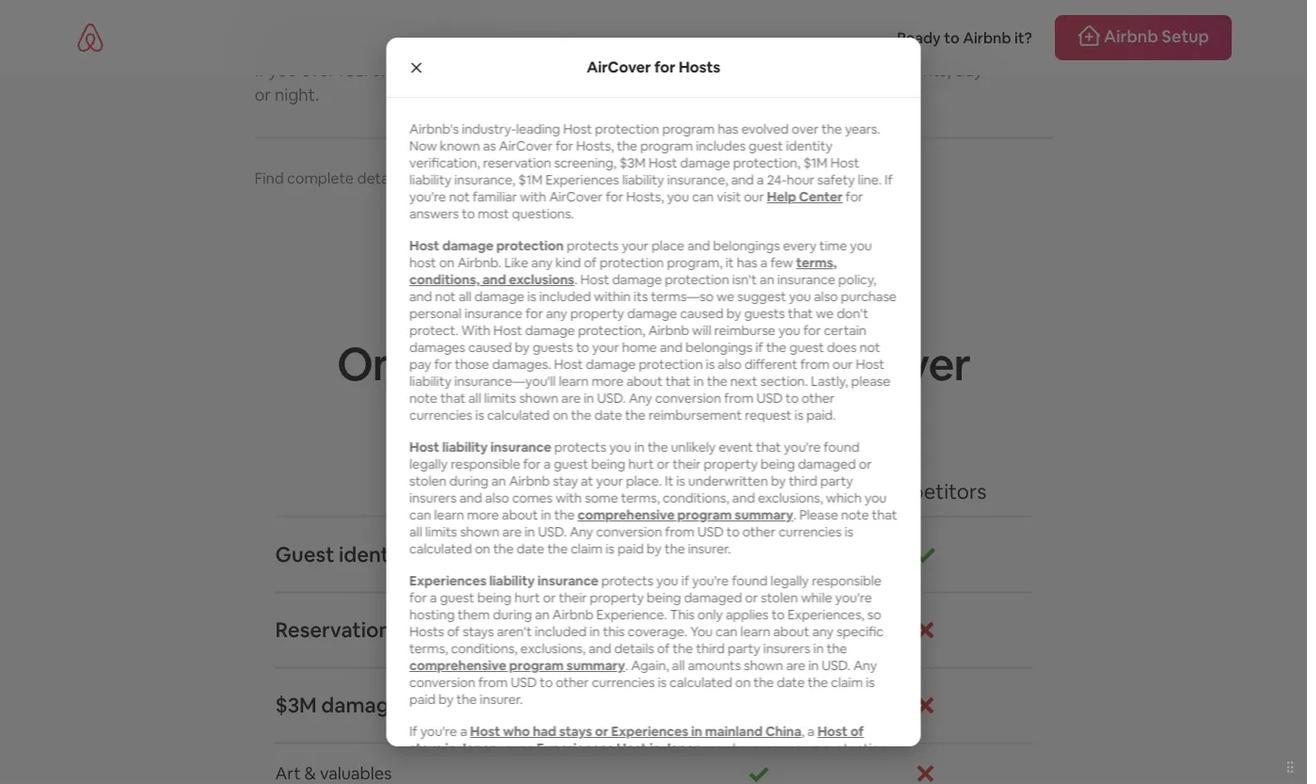 Task type: describe. For each thing, give the bounding box(es) containing it.
2 horizontal spatial hosts
[[679, 57, 721, 77]]

party inside protects you if you're found legally responsible for a guest being hurt or their property being damaged or stolen while you're hosting them during an airbnb experience. this only applies to experiences, so hosts of stays aren't included in this coverage. you can learn about any specific terms, conditions, exclusions, and details of the third party insurers in the comprehensive program summary
[[727, 640, 760, 657]]

if you ever feel unsafe, our app provides one-tap access to specially-trained safety agents, day or night.
[[255, 59, 983, 106]]

agents,
[[894, 59, 951, 81]]

insurers inside protects you if you're found legally responsible for a guest being hurt or their property being damaged or stolen while you're hosting them during an airbnb experience. this only applies to experiences, so hosts of stays aren't included in this coverage. you can learn about any specific terms, conditions, exclusions, and details of the third party insurers in the comprehensive program summary
[[763, 640, 810, 657]]

2 horizontal spatial also
[[814, 288, 838, 305]]

host left its on the top left
[[580, 271, 609, 288]]

third inside protects you if you're found legally responsible for a guest being hurt or their property being damaged or stolen while you're hosting them during an airbnb experience. this only applies to experiences, so hosts of stays aren't included in this coverage. you can learn about any specific terms, conditions, exclusions, and details of the third party insurers in the comprehensive program summary
[[696, 640, 725, 657]]

leading
[[516, 120, 560, 137]]

how aircover for hosts protects you link
[[427, 169, 686, 188]]

note inside . host damage protection isn't an insurance policy, and not all damage is included within its terms—so we suggest you also purchase personal insurance for any property damage caused by guests that we don't protect. with host damage protection, airbnb will reimburse you for certain damages caused by guests to your home and belongings if the guest does not pay for those damages. host damage protection is also different from our host liability insurance—you'll learn more about that in the next section. lastly, please note that all limits shown are in usd. any conversion from usd to other currencies is calculated on the date the reimbursement request is paid.
[[409, 390, 437, 407]]

questions.
[[512, 205, 574, 222]]

all inside . please note that all limits shown are in usd. any conversion from usd to other currencies is calculated on the date the claim is paid by the insurer.
[[409, 523, 422, 540]]

screening
[[395, 617, 491, 644]]

for down find complete details on how aircover for hosts protects you and any exclusions that apply.
[[605, 188, 623, 205]]

that up center on the right
[[821, 169, 849, 188]]

don't
[[837, 305, 868, 322]]

airbnb.
[[457, 254, 501, 271]]

is down like
[[527, 288, 536, 305]]

the down experiences,
[[827, 640, 847, 657]]

0 horizontal spatial hour
[[292, 13, 345, 44]]

1 horizontal spatial caused
[[680, 305, 723, 322]]

of inside host of stays in japan
[[850, 723, 864, 740]]

that up reimbursement
[[665, 373, 690, 390]]

host of stays in japan
[[409, 723, 864, 757]]

damages.
[[492, 356, 551, 373]]

during for responsible
[[449, 473, 488, 490]]

belongings inside . host damage protection isn't an insurance policy, and not all damage is included within its terms—so we suggest you also purchase personal insurance for any property damage caused by guests that we don't protect. with host damage protection, airbnb will reimburse you for certain damages caused by guests to your home and belongings if the guest does not pay for those damages. host damage protection is also different from our host liability insurance—you'll learn more about that in the next section. lastly, please note that all limits shown are in usd. any conversion from usd to other currencies is calculated on the date the reimbursement request is paid.
[[685, 339, 752, 356]]

insurance up comes
[[490, 439, 551, 456]]

program down underwritten
[[677, 506, 732, 523]]

third inside protects you in the unlikely event that you're found legally responsible for a guest being hurt or their property being damaged or stolen during an airbnb stay at your place. it is underwritten by third party insurers and also comes with some terms, conditions, and exclusions, which you can learn more about in the
[[789, 473, 817, 490]]

time
[[819, 237, 847, 254]]

stolen inside protects you in the unlikely event that you're found legally responsible for a guest being hurt or their property being damaged or stolen during an airbnb stay at your place. it is underwritten by third party insurers and also comes with some terms, conditions, and exclusions, which you can learn more about in the
[[409, 473, 446, 490]]

terms, inside protects you if you're found legally responsible for a guest being hurt or their property being damaged or stolen while you're hosting them during an airbnb experience. this only applies to experiences, so hosts of stays aren't included in this coverage. you can learn about any specific terms, conditions, exclusions, and details of the third party insurers in the comprehensive program summary
[[409, 640, 448, 657]]

, and
[[810, 757, 839, 774]]

0 vertical spatial summary
[[735, 506, 793, 523]]

comprehensive program summary link for to
[[409, 657, 625, 674]]

summary inside protects you if you're found legally responsible for a guest being hurt or their property being damaged or stolen while you're hosting them during an airbnb experience. this only applies to experiences, so hosts of stays aren't included in this coverage. you can learn about any specific terms, conditions, exclusions, and details of the third party insurers in the comprehensive program summary
[[566, 657, 625, 674]]

2 insurance, from the left
[[667, 171, 728, 188]]

you
[[690, 623, 713, 640]]

that inside protects you in the unlikely event that you're found legally responsible for a guest being hurt or their property being damaged or stolen during an airbnb stay at your place. it is underwritten by third party insurers and also comes with some terms, conditions, and exclusions, which you can learn more about in the
[[756, 439, 781, 456]]

1 vertical spatial $3m
[[275, 692, 317, 719]]

host right the damages. at the left top of the page
[[554, 356, 583, 373]]

2 vertical spatial not
[[859, 339, 880, 356]]

their inside protects you if you're found legally responsible for a guest being hurt or their property being damaged or stolen while you're hosting them during an airbnb experience. this only applies to experiences, so hosts of stays aren't included in this coverage. you can learn about any specific terms, conditions, exclusions, and details of the third party insurers in the comprehensive program summary
[[558, 589, 587, 606]]

by down isn't
[[726, 305, 741, 322]]

being up some
[[591, 456, 625, 473]]

includes
[[696, 137, 746, 154]]

your inside protects your place and belongings every time you host on airbnb. like any kind of protection program, it has a few
[[621, 237, 648, 254]]

comprehensive inside protects you if you're found legally responsible for a guest being hurt or their property being damaged or stolen while you're hosting them during an airbnb experience. this only applies to experiences, so hosts of stays aren't included in this coverage. you can learn about any specific terms, conditions, exclusions, and details of the third party insurers in the comprehensive program summary
[[409, 657, 506, 674]]

any inside . host damage protection isn't an insurance policy, and not all damage is included within its terms—so we suggest you also purchase personal insurance for any property damage caused by guests that we don't protect. with host damage protection, airbnb will reimburse you for certain damages caused by guests to your home and belongings if the guest does not pay for those damages. host damage protection is also different from our host liability insurance—you'll learn more about that in the next section. lastly, please note that all limits shown are in usd. any conversion from usd to other currencies is calculated on the date the reimbursement request is paid.
[[629, 390, 652, 407]]

liability down insurance—you'll
[[442, 439, 487, 456]]

protects up for answers to most questions.
[[595, 169, 657, 188]]

access
[[632, 59, 685, 81]]

aircover dialog
[[386, 38, 921, 784]]

airbnb inside . host damage protection isn't an insurance policy, and not all damage is included within its terms—so we suggest you also purchase personal insurance for any property damage caused by guests that we don't protect. with host damage protection, airbnb will reimburse you for certain damages caused by guests to your home and belongings if the guest does not pay for those damages. host damage protection is also different from our host liability insurance—you'll learn more about that in the next section. lastly, please note that all limits shown are in usd. any conversion from usd to other currencies is calculated on the date the reimbursement request is paid.
[[648, 322, 689, 339]]

isn't
[[732, 271, 757, 288]]

by inside . please note that all limits shown are in usd. any conversion from usd to other currencies is calculated on the date the claim is paid by the insurer.
[[646, 540, 661, 557]]

program left includes
[[640, 137, 693, 154]]

can inside protects you if you're found legally responsible for a guest being hurt or their property being damaged or stolen while you're hosting them during an airbnb experience. this only applies to experiences, so hosts of stays aren't included in this coverage. you can learn about any specific terms, conditions, exclusions, and details of the third party insurers in the comprehensive program summary
[[715, 623, 737, 640]]

familiar
[[472, 188, 517, 205]]

usd. inside . please note that all limits shown are in usd. any conversion from usd to other currencies is calculated on the date the claim is paid by the insurer.
[[538, 523, 567, 540]]

industry-
[[461, 120, 516, 137]]

guest inside protects you in the unlikely event that you're found legally responsible for a guest being hurt or their property being damaged or stolen during an airbnb stay at your place. it is underwritten by third party insurers and also comes with some terms, conditions, and exclusions, which you can learn more about in the
[[553, 456, 588, 473]]

details inside protects you if you're found legally responsible for a guest being hurt or their property being damaged or stolen while you're hosting them during an airbnb experience. this only applies to experiences, so hosts of stays aren't included in this coverage. you can learn about any specific terms, conditions, exclusions, and details of the third party insurers in the comprehensive program summary
[[614, 640, 654, 657]]

the down "stay"
[[554, 506, 574, 523]]

all down those
[[468, 390, 481, 407]]

found inside protects you if you're found legally responsible for a guest being hurt or their property being damaged or stolen while you're hosting them during an airbnb experience. this only applies to experiences, so hosts of stays aren't included in this coverage. you can learn about any specific terms, conditions, exclusions, and details of the third party insurers in the comprehensive program summary
[[732, 572, 767, 589]]

host down answers
[[409, 237, 439, 254]]

is up host liability insurance
[[475, 407, 484, 424]]

the left next
[[707, 373, 727, 390]]

host down years.
[[830, 154, 859, 171]]

competitors
[[865, 478, 987, 505]]

have
[[732, 740, 761, 757]]

if for if you're a host who had stays or experiences in mainland china , a
[[409, 723, 417, 740]]

being up coverage.
[[647, 589, 681, 606]]

liability right screening,
[[622, 171, 664, 188]]

1 vertical spatial experiences
[[409, 572, 486, 589]]

, for , or an
[[497, 740, 500, 757]]

. for host
[[574, 271, 577, 288]]

is down which
[[844, 523, 853, 540]]

host right with
[[493, 322, 522, 339]]

only airbnb gives you aircover
[[337, 334, 971, 393]]

shown inside . again, all amounts shown are in usd. any conversion from usd to other currencies is calculated on the date the claim is paid by the insurer.
[[744, 657, 783, 674]]

0 vertical spatial guests
[[744, 305, 785, 322]]

0 horizontal spatial details
[[357, 169, 403, 188]]

1 insurance, from the left
[[454, 171, 515, 188]]

the right 'over'
[[821, 120, 842, 137]]

a inside protects you if you're found legally responsible for a guest being hurt or their property being damaged or stolen while you're hosting them during an airbnb experience. this only applies to experiences, so hosts of stays aren't included in this coverage. you can learn about any specific terms, conditions, exclusions, and details of the third party insurers in the comprehensive program summary
[[430, 589, 437, 606]]

to inside for answers to most questions.
[[462, 205, 475, 222]]

for answers to most questions.
[[409, 188, 863, 222]]

the up the japan
[[456, 691, 477, 708]]

. please note that all limits shown are in usd. any conversion from usd to other currencies is calculated on the date the claim is paid by the insurer.
[[409, 506, 897, 557]]

terms—so
[[651, 288, 714, 305]]

on inside . host damage protection isn't an insurance policy, and not all damage is included within its terms—so we suggest you also purchase personal insurance for any property damage caused by guests that we don't protect. with host damage protection, airbnb will reimburse you for certain damages caused by guests to your home and belongings if the guest does not pay for those damages. host damage protection is also different from our host liability insurance—you'll learn more about that in the next section. lastly, please note that all limits shown are in usd. any conversion from usd to other currencies is calculated on the date the reimbursement request is paid.
[[552, 407, 568, 424]]

protects your place and belongings every time you host on airbnb. like any kind of protection program, it has a few
[[409, 237, 872, 271]]

airbnb's
[[409, 120, 459, 137]]

other inside . again, all amounts shown are in usd. any conversion from usd to other currencies is calculated on the date the claim is paid by the insurer.
[[556, 674, 589, 691]]

conditions, inside 'terms, conditions, and exclusions'
[[409, 271, 479, 288]]

you up different
[[778, 322, 800, 339]]

one-
[[566, 59, 602, 81]]

is inside protects you in the unlikely event that you're found legally responsible for a guest being hurt or their property being damaged or stolen during an airbnb stay at your place. it is underwritten by third party insurers and also comes with some terms, conditions, and exclusions, which you can learn more about in the
[[676, 473, 685, 490]]

legally inside protects you if you're found legally responsible for a guest being hurt or their property being damaged or stolen while you're hosting them during an airbnb experience. this only applies to experiences, so hosts of stays aren't included in this coverage. you can learn about any specific terms, conditions, exclusions, and details of the third party insurers in the comprehensive program summary
[[770, 572, 809, 589]]

evolved
[[741, 120, 789, 137]]

policy,
[[838, 271, 876, 288]]

airbnb's industry-leading host protection program has evolved over the years. now known as aircover for hosts, the program includes guest identity verification, reservation screening, $3m host damage protection, $1m host liability insurance, $1m experiences liability insurance, and a 24-hour safety line. if you're not familiar with aircover for hosts, you can visit our
[[409, 120, 893, 205]]

certain
[[824, 322, 866, 339]]

aircover for hosts
[[587, 57, 721, 77]]

learn inside protects you if you're found legally responsible for a guest being hurt or their property being damaged or stolen while you're hosting them during an airbnb experience. this only applies to experiences, so hosts of stays aren't included in this coverage. you can learn about any specific terms, conditions, exclusions, and details of the third party insurers in the comprehensive program summary
[[740, 623, 770, 640]]

2 vertical spatial experiences
[[611, 723, 688, 740]]

the up experiences liability insurance
[[493, 540, 513, 557]]

all inside . again, all amounts shown are in usd. any conversion from usd to other currencies is calculated on the date the claim is paid by the insurer.
[[672, 657, 685, 674]]

you're left the japan
[[420, 723, 457, 740]]

can inside the airbnb's industry-leading host protection program has evolved over the years. now known as aircover for hosts, the program includes guest identity verification, reservation screening, $3m host damage protection, $1m host liability insurance, $1m experiences liability insurance, and a 24-hour safety line. if you're not familiar with aircover for hosts, you can visit our
[[692, 188, 714, 205]]

the left unlikely in the right of the page
[[647, 439, 668, 456]]

is left paid.
[[794, 407, 803, 424]]

this
[[670, 606, 694, 623]]

japan
[[459, 740, 497, 757]]

1 vertical spatial not
[[435, 288, 455, 305]]

trained
[[782, 59, 838, 81]]

usd inside . please note that all limits shown are in usd. any conversion from usd to other currencies is calculated on the date the claim is paid by the insurer.
[[697, 523, 723, 540]]

for up "how aircover for hosts protects you" link on the top of the page
[[555, 137, 573, 154]]

in inside . please note that all limits shown are in usd. any conversion from usd to other currencies is calculated on the date the claim is paid by the insurer.
[[524, 523, 535, 540]]

that inside . please note that all limits shown are in usd. any conversion from usd to other currencies is calculated on the date the claim is paid by the insurer.
[[872, 506, 897, 523]]

not inside the airbnb's industry-leading host protection program has evolved over the years. now known as aircover for hosts, the program includes guest identity verification, reservation screening, $3m host damage protection, $1m host liability insurance, $1m experiences liability insurance, and a 24-hour safety line. if you're not familiar with aircover for hosts, you can visit our
[[449, 188, 469, 205]]

1 vertical spatial caused
[[468, 339, 512, 356]]

over
[[792, 120, 819, 137]]

reimbursement
[[648, 407, 742, 424]]

mainland
[[705, 723, 762, 740]]

host of stays in japan link
[[409, 723, 864, 757]]

0 horizontal spatial we
[[716, 288, 734, 305]]

their inside protects you in the unlikely event that you're found legally responsible for a guest being hurt or their property being damaged or stolen during an airbnb stay at your place. it is underwritten by third party insurers and also comes with some terms, conditions, and exclusions, which you can learn more about in the
[[672, 456, 701, 473]]

protection down questions.
[[496, 237, 564, 254]]

a left who
[[460, 723, 467, 740]]

liability down verification
[[489, 572, 535, 589]]

section.
[[760, 373, 808, 390]]

being up aren't
[[477, 589, 511, 606]]

please
[[851, 373, 890, 390]]

if inside the airbnb's industry-leading host protection program has evolved over the years. now known as aircover for hosts, the program includes guest identity verification, reservation screening, $3m host damage protection, $1m host liability insurance, $1m experiences liability insurance, and a 24-hour safety line. if you're not familiar with aircover for hosts, you can visit our
[[885, 171, 893, 188]]

place.
[[626, 473, 662, 490]]

personal
[[409, 305, 461, 322]]

stays inside protects you if you're found legally responsible for a guest being hurt or their property being damaged or stolen while you're hosting them during an airbnb experience. this only applies to experiences, so hosts of stays aren't included in this coverage. you can learn about any specific terms, conditions, exclusions, and details of the third party insurers in the comprehensive program summary
[[462, 623, 494, 640]]

host down certain
[[856, 356, 884, 373]]

usd inside . again, all amounts shown are in usd. any conversion from usd to other currencies is calculated on the date the claim is paid by the insurer.
[[510, 674, 537, 691]]

own
[[794, 740, 820, 757]]

the down comprehensive program summary
[[664, 540, 685, 557]]

host left who
[[470, 723, 500, 740]]

verification,
[[409, 154, 480, 171]]

answers
[[409, 205, 459, 222]]

, you have your own protection program, as the
[[409, 740, 887, 774]]

you're inside protects you in the unlikely event that you're found legally responsible for a guest being hurt or their property being damaged or stolen during an airbnb stay at your place. it is underwritten by third party insurers and also comes with some terms, conditions, and exclusions, which you can learn more about in the
[[784, 439, 821, 456]]

the down included image
[[753, 674, 774, 691]]

protects for place
[[566, 237, 619, 254]]

with
[[461, 322, 490, 339]]

of inside protects your place and belongings every time you host on airbnb. like any kind of protection program, it has a few
[[584, 254, 596, 271]]

from right different
[[800, 356, 830, 373]]

applies
[[726, 606, 768, 623]]

unlikely
[[671, 439, 716, 456]]

you right "suggest"
[[789, 288, 811, 305]]

liability up answers
[[409, 171, 451, 188]]

reservation
[[275, 617, 391, 644]]

belongings inside protects your place and belongings every time you host on airbnb. like any kind of protection program, it has a few
[[713, 237, 780, 254]]

find
[[255, 169, 284, 188]]

hosting
[[409, 606, 454, 623]]

reservation
[[483, 154, 551, 171]]

you up for answers to most questions.
[[660, 169, 686, 188]]

currencies inside . again, all amounts shown are in usd. any conversion from usd to other currencies is calculated on the date the claim is paid by the insurer.
[[592, 674, 655, 691]]

on left how at the left of the page
[[406, 169, 424, 188]]

other inside . host damage protection isn't an insurance policy, and not all damage is included within its terms—so we suggest you also purchase personal insurance for any property damage caused by guests that we don't protect. with host damage protection, airbnb will reimburse you for certain damages caused by guests to your home and belongings if the guest does not pay for those damages. host damage protection is also different from our host liability insurance—you'll learn more about that in the next section. lastly, please note that all limits shown are in usd. any conversion from usd to other currencies is calculated on the date the reimbursement request is paid.
[[801, 390, 835, 407]]

you inside protects your place and belongings every time you host on airbnb. like any kind of protection program, it has a few
[[850, 237, 872, 254]]

to left paid.
[[785, 390, 799, 407]]

the up own
[[807, 674, 828, 691]]

most
[[478, 205, 509, 222]]

pay
[[409, 356, 431, 373]]

. again, all amounts shown are in usd. any conversion from usd to other currencies is calculated on the date the claim is paid by the insurer.
[[409, 657, 877, 708]]

host who had stays or experiences in mainland china link
[[470, 723, 801, 740]]

an inside . host damage protection isn't an insurance policy, and not all damage is included within its terms—so we suggest you also purchase personal insurance for any property damage caused by guests that we don't protect. with host damage protection, airbnb will reimburse you for certain damages caused by guests to your home and belongings if the guest does not pay for those damages. host damage protection is also different from our host liability insurance—you'll learn more about that in the next section. lastly, please note that all limits shown are in usd. any conversion from usd to other currencies is calculated on the date the reimbursement request is paid.
[[760, 271, 774, 288]]

1 horizontal spatial hosts,
[[626, 188, 664, 205]]

protection down will on the top right
[[638, 356, 703, 373]]

line.
[[858, 171, 882, 188]]

you up place.
[[609, 439, 631, 456]]

provides
[[495, 59, 562, 81]]

calculated inside . host damage protection isn't an insurance policy, and not all damage is included within its terms—so we suggest you also purchase personal insurance for any property damage caused by guests that we don't protect. with host damage protection, airbnb will reimburse you for certain damages caused by guests to your home and belongings if the guest does not pay for those damages. host damage protection is also different from our host liability insurance—you'll learn more about that in the next section. lastly, please note that all limits shown are in usd. any conversion from usd to other currencies is calculated on the date the reimbursement request is paid.
[[487, 407, 550, 424]]

conditions, inside protects you if you're found legally responsible for a guest being hurt or their property being damaged or stolen while you're hosting them during an airbnb experience. this only applies to experiences, so hosts of stays aren't included in this coverage. you can learn about any specific terms, conditions, exclusions, and details of the third party insurers in the comprehensive program summary
[[451, 640, 517, 657]]

stays inside host of stays in japan
[[409, 740, 442, 757]]

does
[[827, 339, 857, 356]]

for inside protects you if you're found legally responsible for a guest being hurt or their property being damaged or stolen while you're hosting them during an airbnb experience. this only applies to experiences, so hosts of stays aren't included in this coverage. you can learn about any specific terms, conditions, exclusions, and details of the third party insurers in the comprehensive program summary
[[409, 589, 427, 606]]

and inside protects you if you're found legally responsible for a guest being hurt or their property being damaged or stolen while you're hosting them during an airbnb experience. this only applies to experiences, so hosts of stays aren't included in this coverage. you can learn about any specific terms, conditions, exclusions, and details of the third party insurers in the comprehensive program summary
[[588, 640, 611, 657]]

other inside . please note that all limits shown are in usd. any conversion from usd to other currencies is calculated on the date the claim is paid by the insurer.
[[742, 523, 776, 540]]

with inside protects you in the unlikely event that you're found legally responsible for a guest being hurt or their property being damaged or stolen during an airbnb stay at your place. it is underwritten by third party insurers and also comes with some terms, conditions, and exclusions, which you can learn more about in the
[[555, 490, 582, 506]]

conversion inside . please note that all limits shown are in usd. any conversion from usd to other currencies is calculated on the date the claim is paid by the insurer.
[[596, 523, 662, 540]]

will
[[692, 322, 711, 339]]

host inside host of stays in japan
[[817, 723, 847, 740]]

program down access
[[662, 120, 715, 137]]

protection inside protects your place and belongings every time you host on airbnb. like any kind of protection program, it has a few
[[599, 254, 664, 271]]

the down comes
[[547, 540, 568, 557]]

0 vertical spatial included image
[[915, 543, 937, 566]]

protects you in the unlikely event that you're found legally responsible for a guest being hurt or their property being damaged or stolen during an airbnb stay at your place. it is underwritten by third party insurers and also comes with some terms, conditions, and exclusions, which you can learn more about in the
[[409, 439, 886, 523]]

damaged inside protects you if you're found legally responsible for a guest being hurt or their property being damaged or stolen while you're hosting them during an airbnb experience. this only applies to experiences, so hosts of stays aren't included in this coverage. you can learn about any specific terms, conditions, exclusions, and details of the third party insurers in the comprehensive program summary
[[684, 589, 742, 606]]

you're up only
[[692, 572, 729, 589]]

as inside , you have your own protection program, as the
[[468, 757, 481, 774]]

that down those
[[440, 390, 465, 407]]

1 vertical spatial also
[[718, 356, 742, 373]]

a right china
[[807, 723, 814, 740]]

protects for in
[[554, 439, 606, 456]]

0 vertical spatial 24-
[[255, 13, 292, 44]]

guest inside protects you if you're found legally responsible for a guest being hurt or their property being damaged or stolen while you're hosting them during an airbnb experience. this only applies to experiences, so hosts of stays aren't included in this coverage. you can learn about any specific terms, conditions, exclusions, and details of the third party insurers in the comprehensive program summary
[[440, 589, 474, 606]]

specially-
[[709, 59, 782, 81]]

0 vertical spatial exclusions
[[746, 169, 817, 188]]

0 horizontal spatial hosts,
[[576, 137, 614, 154]]

1 vertical spatial guests
[[532, 339, 573, 356]]

the right screening,
[[617, 137, 637, 154]]

protects you if you're found legally responsible for a guest being hurt or their property being damaged or stolen while you're hosting them during an airbnb experience. this only applies to experiences, so hosts of stays aren't included in this coverage. you can learn about any specific terms, conditions, exclusions, and details of the third party insurers in the comprehensive program summary
[[409, 572, 883, 674]]

you inside the airbnb's industry-leading host protection program has evolved over the years. now known as aircover for hosts, the program includes guest identity verification, reservation screening, $3m host damage protection, $1m host liability insurance, $1m experiences liability insurance, and a 24-hour safety line. if you're not familiar with aircover for hosts, you can visit our
[[667, 188, 689, 205]]

years.
[[845, 120, 880, 137]]

protects for if
[[601, 572, 653, 589]]

for right the tap
[[654, 57, 676, 77]]

the up section.
[[766, 339, 786, 356]]

every
[[783, 237, 816, 254]]

those
[[454, 356, 489, 373]]

insurance up experience.
[[537, 572, 598, 589]]

kind
[[555, 254, 581, 271]]

host liability insurance
[[409, 439, 551, 456]]

damages
[[409, 339, 465, 356]]

0 vertical spatial safety
[[350, 13, 423, 44]]

only
[[337, 334, 432, 393]]

during for being
[[493, 606, 532, 623]]

that right "suggest"
[[788, 305, 813, 322]]

about inside protects you in the unlikely event that you're found legally responsible for a guest being hurt or their property being damaged or stolen during an airbnb stay at your place. it is underwritten by third party insurers and also comes with some terms, conditions, and exclusions, which you can learn more about in the
[[502, 506, 538, 523]]

for right the pay
[[434, 356, 452, 373]]

you're up specific
[[835, 589, 872, 606]]

about inside protects you if you're found legally responsible for a guest being hurt or their property being damaged or stolen while you're hosting them during an airbnb experience. this only applies to experiences, so hosts of stays aren't included in this coverage. you can learn about any specific terms, conditions, exclusions, and details of the third party insurers in the comprehensive program summary
[[773, 623, 809, 640]]

from down different
[[724, 390, 753, 407]]

experience.
[[596, 606, 667, 623]]

are inside . again, all amounts shown are in usd. any conversion from usd to other currencies is calculated on the date the claim is paid by the insurer.
[[786, 657, 805, 674]]

to right ready
[[944, 28, 960, 47]]

the down gives
[[625, 407, 645, 424]]

host up for answers to most questions.
[[648, 154, 677, 171]]

is down will on the top right
[[706, 356, 715, 373]]

host down the pay
[[409, 439, 439, 456]]

for inside for answers to most questions.
[[845, 188, 863, 205]]

1 horizontal spatial hosts
[[551, 169, 592, 188]]

included image
[[748, 619, 771, 642]]

terms, inside protects you in the unlikely event that you're found legally responsible for a guest being hurt or their property being damaged or stolen during an airbnb stay at your place. it is underwritten by third party insurers and also comes with some terms, conditions, and exclusions, which you can learn more about in the
[[621, 490, 660, 506]]

for up questions.
[[527, 169, 548, 188]]

you aircover
[[704, 334, 971, 393]]

conversion inside . host damage protection isn't an insurance policy, and not all damage is included within its terms—so we suggest you also purchase personal insurance for any property damage caused by guests that we don't protect. with host damage protection, airbnb will reimburse you for certain damages caused by guests to your home and belongings if the guest does not pay for those damages. host damage protection is also different from our host liability insurance—you'll learn more about that in the next section. lastly, please note that all limits shown are in usd. any conversion from usd to other currencies is calculated on the date the reimbursement request is paid.
[[655, 390, 721, 407]]

help
[[767, 188, 796, 205]]

host
[[409, 254, 436, 271]]

paid inside . please note that all limits shown are in usd. any conversion from usd to other currencies is calculated on the date the claim is paid by the insurer.
[[617, 540, 644, 557]]

program, inside protects your place and belongings every time you host on airbnb. like any kind of protection program, it has a few
[[667, 254, 722, 271]]

the up 'at'
[[571, 407, 591, 424]]

2 horizontal spatial stays
[[559, 723, 592, 740]]

0 horizontal spatial identity
[[339, 541, 415, 568]]

conditions, inside protects you in the unlikely event that you're found legally responsible for a guest being hurt or their property being damaged or stolen during an airbnb stay at your place. it is underwritten by third party insurers and also comes with some terms, conditions, and exclusions, which you can learn more about in the
[[662, 490, 729, 506]]

for up the damages. at the left top of the page
[[525, 305, 543, 322]]

our inside if you ever feel unsafe, our app provides one-tap access to specially-trained safety agents, day or night.
[[431, 59, 457, 81]]



Task type: vqa. For each thing, say whether or not it's contained in the screenshot.
'beds'
no



Task type: locate. For each thing, give the bounding box(es) containing it.
1 vertical spatial with
[[555, 490, 582, 506]]

1 horizontal spatial responsible
[[812, 572, 881, 589]]

program
[[662, 120, 715, 137], [640, 137, 693, 154], [677, 506, 732, 523], [509, 657, 564, 674]]

found
[[823, 439, 859, 456], [732, 572, 767, 589]]

2 vertical spatial other
[[556, 674, 589, 691]]

apply.
[[853, 169, 893, 188]]

guest
[[275, 541, 335, 568]]

0 vertical spatial details
[[357, 169, 403, 188]]

in inside . again, all amounts shown are in usd. any conversion from usd to other currencies is calculated on the date the claim is paid by the insurer.
[[808, 657, 819, 674]]

you up place
[[667, 188, 689, 205]]

learn up verification
[[434, 506, 464, 523]]

by up insurance—you'll
[[515, 339, 529, 356]]

hosts, up place
[[626, 188, 664, 205]]

1 vertical spatial limits
[[425, 523, 457, 540]]

on down insurance—you'll
[[552, 407, 568, 424]]

all right 'again,'
[[672, 657, 685, 674]]

who
[[503, 723, 530, 740]]

0 vertical spatial responsible
[[450, 456, 520, 473]]

0 horizontal spatial their
[[558, 589, 587, 606]]

terms, left 'it'
[[621, 490, 660, 506]]

insurer. up who
[[479, 691, 523, 708]]

if right line.
[[885, 171, 893, 188]]

0 horizontal spatial $1m
[[518, 171, 542, 188]]

to inside . please note that all limits shown are in usd. any conversion from usd to other currencies is calculated on the date the claim is paid by the insurer.
[[726, 523, 739, 540]]

by inside . again, all amounts shown are in usd. any conversion from usd to other currencies is calculated on the date the claim is paid by the insurer.
[[438, 691, 453, 708]]

legally up 'guest identity verification'
[[409, 456, 447, 473]]

included down kind
[[539, 288, 591, 305]]

terms, down hosting
[[409, 640, 448, 657]]

program, inside , you have your own protection program, as the
[[409, 757, 465, 774]]

you inside if you ever feel unsafe, our app provides one-tap access to specially-trained safety agents, day or night.
[[269, 59, 297, 81]]

the
[[821, 120, 842, 137], [617, 137, 637, 154], [766, 339, 786, 356], [707, 373, 727, 390], [571, 407, 591, 424], [625, 407, 645, 424], [647, 439, 668, 456], [554, 506, 574, 523], [493, 540, 513, 557], [547, 540, 568, 557], [664, 540, 685, 557], [672, 640, 693, 657], [827, 640, 847, 657], [753, 674, 774, 691], [807, 674, 828, 691], [456, 691, 477, 708], [484, 757, 504, 774]]

hour
[[292, 13, 345, 44], [786, 171, 814, 188]]

while
[[801, 589, 832, 606]]

protection, inside the airbnb's industry-leading host protection program has evolved over the years. now known as aircover for hosts, the program includes guest identity verification, reservation screening, $3m host damage protection, $1m host liability insurance, $1m experiences liability insurance, and a 24-hour safety line. if you're not familiar with aircover for hosts, you can visit our
[[733, 154, 800, 171]]

your inside , you have your own protection program, as the
[[764, 740, 791, 757]]

protect.
[[409, 322, 458, 339]]

1 not included image from the top
[[915, 619, 937, 642]]

experiences inside the airbnb's industry-leading host protection program has evolved over the years. now known as aircover for hosts, the program includes guest identity verification, reservation screening, $3m host damage protection, $1m host liability insurance, $1m experiences liability insurance, and a 24-hour safety line. if you're not familiar with aircover for hosts, you can visit our
[[545, 171, 619, 188]]

host damage protection
[[409, 237, 564, 254]]

comprehensive program summary link for from
[[577, 506, 793, 523]]

claim inside . again, all amounts shown are in usd. any conversion from usd to other currencies is calculated on the date the claim is paid by the insurer.
[[831, 674, 863, 691]]

1 vertical spatial damaged
[[684, 589, 742, 606]]

not
[[449, 188, 469, 205], [435, 288, 455, 305], [859, 339, 880, 356]]

2 horizontal spatial other
[[801, 390, 835, 407]]

. for please
[[793, 506, 796, 523]]

which
[[826, 490, 862, 506]]

2 horizontal spatial usd
[[756, 390, 783, 407]]

like
[[504, 254, 528, 271]]

comprehensive
[[577, 506, 674, 523], [409, 657, 506, 674]]

0 vertical spatial included
[[539, 288, 591, 305]]

within
[[594, 288, 631, 305]]

2 horizontal spatial shown
[[744, 657, 783, 674]]

place
[[651, 237, 684, 254]]

1 horizontal spatial can
[[692, 188, 714, 205]]

currencies inside . please note that all limits shown are in usd. any conversion from usd to other currencies is calculated on the date the claim is paid by the insurer.
[[778, 523, 842, 540]]

stay
[[553, 473, 578, 490]]

2 vertical spatial any
[[853, 657, 877, 674]]

an right the japan
[[519, 740, 533, 757]]

china
[[765, 723, 801, 740]]

ready to airbnb it?
[[897, 28, 1033, 47]]

learn
[[558, 373, 588, 390], [434, 506, 464, 523], [740, 623, 770, 640]]

gives
[[589, 334, 696, 393]]

any inside . again, all amounts shown are in usd. any conversion from usd to other currencies is calculated on the date the claim is paid by the insurer.
[[853, 657, 877, 674]]

2 horizontal spatial .
[[793, 506, 796, 523]]

also left comes
[[485, 490, 509, 506]]

and inside 'terms, conditions, and exclusions'
[[482, 271, 506, 288]]

safety inside if you ever feel unsafe, our app provides one-tap access to specially-trained safety agents, day or night.
[[842, 59, 890, 81]]

from down 'it'
[[665, 523, 694, 540]]

guest identity verification
[[275, 541, 529, 568]]

shown inside . host damage protection isn't an insurance policy, and not all damage is included within its terms—so we suggest you also purchase personal insurance for any property damage caused by guests that we don't protect. with host damage protection, airbnb will reimburse you for certain damages caused by guests to your home and belongings if the guest does not pay for those damages. host damage protection is also different from our host liability insurance—you'll learn more about that in the next section. lastly, please note that all limits shown are in usd. any conversion from usd to other currencies is calculated on the date the reimbursement request is paid.
[[519, 390, 558, 407]]

hosts,
[[576, 137, 614, 154], [626, 188, 664, 205]]

amounts
[[688, 657, 741, 674]]

$3m inside the airbnb's industry-leading host protection program has evolved over the years. now known as aircover for hosts, the program includes guest identity verification, reservation screening, $3m host damage protection, $1m host liability insurance, $1m experiences liability insurance, and a 24-hour safety line. if you're not familiar with aircover for hosts, you can visit our
[[619, 154, 645, 171]]

insurers inside protects you in the unlikely event that you're found legally responsible for a guest being hurt or their property being damaged or stolen during an airbnb stay at your place. it is underwritten by third party insurers and also comes with some terms, conditions, and exclusions, which you can learn more about in the
[[409, 490, 456, 506]]

2 vertical spatial hosts
[[409, 623, 444, 640]]

1 vertical spatial any
[[569, 523, 593, 540]]

from up who
[[478, 674, 507, 691]]

during inside protects you in the unlikely event that you're found legally responsible for a guest being hurt or their property being damaged or stolen during an airbnb stay at your place. it is underwritten by third party insurers and also comes with some terms, conditions, and exclusions, which you can learn more about in the
[[449, 473, 488, 490]]

a inside protects your place and belongings every time you host on airbnb. like any kind of protection program, it has a few
[[760, 254, 767, 271]]

identity inside the airbnb's industry-leading host protection program has evolved over the years. now known as aircover for hosts, the program includes guest identity verification, reservation screening, $3m host damage protection, $1m host liability insurance, $1m experiences liability insurance, and a 24-hour safety line. if you're not familiar with aircover for hosts, you can visit our
[[786, 137, 832, 154]]

responsible inside protects you in the unlikely event that you're found legally responsible for a guest being hurt or their property being damaged or stolen during an airbnb stay at your place. it is underwritten by third party insurers and also comes with some terms, conditions, and exclusions, which you can learn more about in the
[[450, 456, 520, 473]]

if
[[755, 339, 763, 356], [681, 572, 689, 589]]

0 vertical spatial party
[[820, 473, 853, 490]]

from
[[800, 356, 830, 373], [724, 390, 753, 407], [665, 523, 694, 540], [478, 674, 507, 691]]

on inside . please note that all limits shown are in usd. any conversion from usd to other currencies is calculated on the date the claim is paid by the insurer.
[[475, 540, 490, 557]]

a left help
[[757, 171, 764, 188]]

any down home
[[629, 390, 652, 407]]

2 vertical spatial .
[[625, 657, 628, 674]]

if for if you ever feel unsafe, our app provides one-tap access to specially-trained safety agents, day or night.
[[255, 59, 265, 81]]

protects up the within
[[566, 237, 619, 254]]

2 horizontal spatial about
[[773, 623, 809, 640]]

are
[[561, 390, 581, 407], [502, 523, 521, 540], [786, 657, 805, 674]]

home
[[622, 339, 657, 356]]

limits inside . please note that all limits shown are in usd. any conversion from usd to other currencies is calculated on the date the claim is paid by the insurer.
[[425, 523, 457, 540]]

our
[[431, 59, 457, 81], [744, 188, 764, 205], [832, 356, 853, 373]]

included inside protects you if you're found legally responsible for a guest being hurt or their property being damaged or stolen while you're hosting them during an airbnb experience. this only applies to experiences, so hosts of stays aren't included in this coverage. you can learn about any specific terms, conditions, exclusions, and details of the third party insurers in the comprehensive program summary
[[534, 623, 586, 640]]

usd.
[[597, 390, 626, 407], [538, 523, 567, 540], [822, 657, 850, 674]]

for left certain
[[803, 322, 821, 339]]

2 vertical spatial learn
[[740, 623, 770, 640]]

1 horizontal spatial hour
[[786, 171, 814, 188]]

1 vertical spatial insurer.
[[479, 691, 523, 708]]

insurer. inside . again, all amounts shown are in usd. any conversion from usd to other currencies is calculated on the date the claim is paid by the insurer.
[[479, 691, 523, 708]]

a up screening
[[430, 589, 437, 606]]

terms, inside 'terms, conditions, and exclusions'
[[796, 254, 837, 271]]

on inside protects your place and belongings every time you host on airbnb. like any kind of protection program, it has a few
[[439, 254, 454, 271]]

liability inside . host damage protection isn't an insurance policy, and not all damage is included within its terms—so we suggest you also purchase personal insurance for any property damage caused by guests that we don't protect. with host damage protection, airbnb will reimburse you for certain damages caused by guests to your home and belongings if the guest does not pay for those damages. host damage protection is also different from our host liability insurance—you'll learn more about that in the next section. lastly, please note that all limits shown are in usd. any conversion from usd to other currencies is calculated on the date the reimbursement request is paid.
[[409, 373, 451, 390]]

about inside . host damage protection isn't an insurance policy, and not all damage is included within its terms—so we suggest you also purchase personal insurance for any property damage caused by guests that we don't protect. with host damage protection, airbnb will reimburse you for certain damages caused by guests to your home and belongings if the guest does not pay for those damages. host damage protection is also different from our host liability insurance—you'll learn more about that in the next section. lastly, please note that all limits shown are in usd. any conversion from usd to other currencies is calculated on the date the reimbursement request is paid.
[[626, 373, 662, 390]]

to inside . again, all amounts shown are in usd. any conversion from usd to other currencies is calculated on the date the claim is paid by the insurer.
[[539, 674, 553, 691]]

not included image for reservation screening
[[915, 619, 937, 642]]

note
[[409, 390, 437, 407], [841, 506, 869, 523]]

currencies inside . host damage protection isn't an insurance policy, and not all damage is included within its terms—so we suggest you also purchase personal insurance for any property damage caused by guests that we don't protect. with host damage protection, airbnb will reimburse you for certain damages caused by guests to your home and belongings if the guest does not pay for those damages. host damage protection is also different from our host liability insurance—you'll learn more about that in the next section. lastly, please note that all limits shown are in usd. any conversion from usd to other currencies is calculated on the date the reimbursement request is paid.
[[409, 407, 472, 424]]

0 horizontal spatial currencies
[[409, 407, 472, 424]]

2 horizontal spatial if
[[885, 171, 893, 188]]

2 horizontal spatial can
[[715, 623, 737, 640]]

learn inside protects you in the unlikely event that you're found legally responsible for a guest being hurt or their property being damaged or stolen during an airbnb stay at your place. it is underwritten by third party insurers and also comes with some terms, conditions, and exclusions, which you can learn more about in the
[[434, 506, 464, 523]]

1 vertical spatial usd
[[697, 523, 723, 540]]

protects up experience.
[[601, 572, 653, 589]]

any inside . please note that all limits shown are in usd. any conversion from usd to other currencies is calculated on the date the claim is paid by the insurer.
[[569, 523, 593, 540]]

calculated inside . please note that all limits shown are in usd. any conversion from usd to other currencies is calculated on the date the claim is paid by the insurer.
[[409, 540, 472, 557]]

as inside the airbnb's industry-leading host protection program has evolved over the years. now known as aircover for hosts, the program includes guest identity verification, reservation screening, $3m host damage protection, $1m host liability insurance, $1m experiences liability insurance, and a 24-hour safety line. if you're not familiar with aircover for hosts, you can visit our
[[483, 137, 496, 154]]

paid.
[[806, 407, 836, 424]]

an inside protects you if you're found legally responsible for a guest being hurt or their property being damaged or stolen while you're hosting them during an airbnb experience. this only applies to experiences, so hosts of stays aren't included in this coverage. you can learn about any specific terms, conditions, exclusions, and details of the third party insurers in the comprehensive program summary
[[535, 606, 549, 623]]

insurance
[[777, 271, 835, 288], [464, 305, 522, 322], [490, 439, 551, 456], [537, 572, 598, 589]]

0 vertical spatial hosts
[[679, 57, 721, 77]]

1 horizontal spatial are
[[561, 390, 581, 407]]

1 vertical spatial during
[[493, 606, 532, 623]]

insurers
[[409, 490, 456, 506], [763, 640, 810, 657]]

0 horizontal spatial damaged
[[684, 589, 742, 606]]

1 vertical spatial party
[[727, 640, 760, 657]]

, for , and
[[810, 757, 813, 774]]

responsible inside protects you if you're found legally responsible for a guest being hurt or their property being damaged or stolen while you're hosting them during an airbnb experience. this only applies to experiences, so hosts of stays aren't included in this coverage. you can learn about any specific terms, conditions, exclusions, and details of the third party insurers in the comprehensive program summary
[[812, 572, 881, 589]]

2 horizontal spatial our
[[832, 356, 853, 373]]

1 horizontal spatial $3m
[[619, 154, 645, 171]]

on right the host
[[439, 254, 454, 271]]

1 vertical spatial as
[[468, 757, 481, 774]]

0 vertical spatial comprehensive
[[577, 506, 674, 523]]

program, left the it
[[667, 254, 722, 271]]

their left experience.
[[558, 589, 587, 606]]

airbnb homepage image
[[75, 23, 105, 53]]

. inside . again, all amounts shown are in usd. any conversion from usd to other currencies is calculated on the date the claim is paid by the insurer.
[[625, 657, 628, 674]]

coverage.
[[627, 623, 687, 640]]

2 vertical spatial not included image
[[915, 762, 937, 784]]

2 vertical spatial if
[[409, 723, 417, 740]]

note inside . please note that all limits shown are in usd. any conversion from usd to other currencies is calculated on the date the claim is paid by the insurer.
[[841, 506, 869, 523]]

. host damage protection isn't an insurance policy, and not all damage is included within its terms—so we suggest you also purchase personal insurance for any property damage caused by guests that we don't protect. with host damage protection, airbnb will reimburse you for certain damages caused by guests to your home and belongings if the guest does not pay for those damages. host damage protection is also different from our host liability insurance—you'll learn more about that in the next section. lastly, please note that all limits shown are in usd. any conversion from usd to other currencies is calculated on the date the reimbursement request is paid.
[[409, 271, 897, 424]]

all up with
[[458, 288, 471, 305]]

protects inside protects you in the unlikely event that you're found legally responsible for a guest being hurt or their property being damaged or stolen during an airbnb stay at your place. it is underwritten by third party insurers and also comes with some terms, conditions, and exclusions, which you can learn more about in the
[[554, 439, 606, 456]]

1 horizontal spatial $1m
[[803, 154, 827, 171]]

protection down if you ever feel unsafe, our app provides one-tap access to specially-trained safety agents, day or night.
[[595, 120, 659, 137]]

please
[[799, 506, 838, 523]]

for
[[654, 57, 676, 77], [555, 137, 573, 154], [527, 169, 548, 188], [605, 188, 623, 205], [845, 188, 863, 205], [525, 305, 543, 322], [803, 322, 821, 339], [434, 356, 452, 373], [523, 456, 541, 473], [409, 589, 427, 606]]

1 vertical spatial more
[[467, 506, 499, 523]]

1 horizontal spatial we
[[816, 305, 834, 322]]

2 not included image from the top
[[915, 694, 937, 717]]

0 vertical spatial not included image
[[915, 619, 937, 642]]

0 vertical spatial their
[[672, 456, 701, 473]]

0 vertical spatial third
[[789, 473, 817, 490]]

if inside protects you if you're found legally responsible for a guest being hurt or their property being damaged or stolen while you're hosting them during an airbnb experience. this only applies to experiences, so hosts of stays aren't included in this coverage. you can learn about any specific terms, conditions, exclusions, and details of the third party insurers in the comprehensive program summary
[[681, 572, 689, 589]]

1 horizontal spatial program,
[[667, 254, 722, 271]]

legally
[[409, 456, 447, 473], [770, 572, 809, 589]]

visit
[[717, 188, 741, 205]]

usd inside . host damage protection isn't an insurance policy, and not all damage is included within its terms—so we suggest you also purchase personal insurance for any property damage caused by guests that we don't protect. with host damage protection, airbnb will reimburse you for certain damages caused by guests to your home and belongings if the guest does not pay for those damages. host damage protection is also different from our host liability insurance—you'll learn more about that in the next section. lastly, please note that all limits shown are in usd. any conversion from usd to other currencies is calculated on the date the reimbursement request is paid.
[[756, 390, 783, 407]]

from inside . please note that all limits shown are in usd. any conversion from usd to other currencies is calculated on the date the claim is paid by the insurer.
[[665, 523, 694, 540]]

we
[[716, 288, 734, 305], [816, 305, 834, 322]]

being right event
[[760, 456, 795, 473]]

protection inside the airbnb's industry-leading host protection program has evolved over the years. now known as aircover for hosts, the program includes guest identity verification, reservation screening, $3m host damage protection, $1m host liability insurance, $1m experiences liability insurance, and a 24-hour safety line. if you're not familiar with aircover for hosts, you can visit our
[[595, 120, 659, 137]]

protection,
[[733, 154, 800, 171], [578, 322, 645, 339]]

by down screening
[[438, 691, 453, 708]]

in inside host of stays in japan
[[445, 740, 456, 757]]

airbnb inside protects you if you're found legally responsible for a guest being hurt or their property being damaged or stolen while you're hosting them during an airbnb experience. this only applies to experiences, so hosts of stays aren't included in this coverage. you can learn about any specific terms, conditions, exclusions, and details of the third party insurers in the comprehensive program summary
[[552, 606, 593, 623]]

3 not included image from the top
[[915, 762, 937, 784]]

experiences
[[545, 171, 619, 188], [409, 572, 486, 589], [611, 723, 688, 740]]

0 vertical spatial comprehensive program summary link
[[577, 506, 793, 523]]

1 vertical spatial insurers
[[763, 640, 810, 657]]

any down some
[[569, 523, 593, 540]]

your right 'at'
[[596, 473, 623, 490]]

1 horizontal spatial legally
[[770, 572, 809, 589]]

responsible up experiences,
[[812, 572, 881, 589]]

2 horizontal spatial currencies
[[778, 523, 842, 540]]

terms, conditions, and exclusions
[[409, 254, 837, 288]]

0 vertical spatial .
[[574, 271, 577, 288]]

0 vertical spatial limits
[[484, 390, 516, 407]]

0 vertical spatial exclusions,
[[758, 490, 823, 506]]

not right does
[[859, 339, 880, 356]]

safety left line.
[[817, 171, 855, 188]]

0 horizontal spatial 24-
[[255, 13, 292, 44]]

claim
[[570, 540, 602, 557], [831, 674, 863, 691]]

if up the this
[[681, 572, 689, 589]]

included right aren't
[[534, 623, 586, 640]]

protection right own
[[823, 740, 887, 757]]

0 horizontal spatial third
[[696, 640, 725, 657]]

safety
[[350, 13, 423, 44], [842, 59, 890, 81], [817, 171, 855, 188]]

0 vertical spatial hour
[[292, 13, 345, 44]]

all
[[458, 288, 471, 305], [468, 390, 481, 407], [409, 523, 422, 540], [672, 657, 685, 674]]

terms, right few
[[796, 254, 837, 271]]

0 vertical spatial learn
[[558, 373, 588, 390]]

conditions, down them
[[451, 640, 517, 657]]

included inside . host damage protection isn't an insurance policy, and not all damage is included within its terms—so we suggest you also purchase personal insurance for any property damage caused by guests that we don't protect. with host damage protection, airbnb will reimburse you for certain damages caused by guests to your home and belongings if the guest does not pay for those damages. host damage protection is also different from our host liability insurance—you'll learn more about that in the next section. lastly, please note that all limits shown are in usd. any conversion from usd to other currencies is calculated on the date the reimbursement request is paid.
[[539, 288, 591, 305]]

if you're a host who had stays or experiences in mainland china , a
[[409, 723, 817, 740]]

protection, inside . host damage protection isn't an insurance policy, and not all damage is included within its terms—so we suggest you also purchase personal insurance for any property damage caused by guests that we don't protect. with host damage protection, airbnb will reimburse you for certain damages caused by guests to your home and belongings if the guest does not pay for those damages. host damage protection is also different from our host liability insurance—you'll learn more about that in the next section. lastly, please note that all limits shown are in usd. any conversion from usd to other currencies is calculated on the date the reimbursement request is paid.
[[578, 322, 645, 339]]

on inside . again, all amounts shown are in usd. any conversion from usd to other currencies is calculated on the date the claim is paid by the insurer.
[[735, 674, 750, 691]]

more inside protects you in the unlikely event that you're found legally responsible for a guest being hurt or their property being damaged or stolen during an airbnb stay at your place. it is underwritten by third party insurers and also comes with some terms, conditions, and exclusions, which you can learn more about in the
[[467, 506, 499, 523]]

2 vertical spatial usd
[[510, 674, 537, 691]]

2 vertical spatial can
[[715, 623, 737, 640]]

is down coverage.
[[658, 674, 667, 691]]

underwritten
[[688, 473, 768, 490]]

unsafe,
[[372, 59, 428, 81]]

property inside protects you in the unlikely event that you're found legally responsible for a guest being hurt or their property being damaged or stolen during an airbnb stay at your place. it is underwritten by third party insurers and also comes with some terms, conditions, and exclusions, which you can learn more about in the
[[704, 456, 758, 473]]

24- inside the airbnb's industry-leading host protection program has evolved over the years. now known as aircover for hosts, the program includes guest identity verification, reservation screening, $3m host damage protection, $1m host liability insurance, $1m experiences liability insurance, and a 24-hour safety line. if you're not familiar with aircover for hosts, you can visit our
[[767, 171, 786, 188]]

only
[[697, 606, 723, 623]]

that down request
[[756, 439, 781, 456]]

0 horizontal spatial learn
[[434, 506, 464, 523]]

0 vertical spatial are
[[561, 390, 581, 407]]

usd. down comes
[[538, 523, 567, 540]]

had
[[533, 723, 556, 740]]

0 horizontal spatial $3m
[[275, 692, 317, 719]]

app
[[461, 59, 491, 81]]

find complete details on how aircover for hosts protects you and any exclusions that apply.
[[255, 169, 893, 188]]

party
[[820, 473, 853, 490], [727, 640, 760, 657]]

date up china
[[777, 674, 805, 691]]

1 horizontal spatial hurt
[[628, 456, 654, 473]]

0 vertical spatial shown
[[519, 390, 558, 407]]

your left own
[[764, 740, 791, 757]]

any
[[629, 390, 652, 407], [569, 523, 593, 540], [853, 657, 877, 674]]

any up visit
[[719, 169, 743, 188]]

protects
[[595, 169, 657, 188], [566, 237, 619, 254], [554, 439, 606, 456], [601, 572, 653, 589]]

complete
[[287, 169, 354, 188]]

to inside if you ever feel unsafe, our app provides one-tap access to specially-trained safety agents, day or night.
[[689, 59, 706, 81]]

their right place.
[[672, 456, 701, 473]]

and
[[689, 169, 715, 188], [731, 171, 754, 188], [687, 237, 710, 254], [482, 271, 506, 288], [409, 288, 432, 305], [660, 339, 682, 356], [459, 490, 482, 506], [732, 490, 755, 506], [588, 640, 611, 657], [816, 757, 839, 774]]

1 horizontal spatial found
[[823, 439, 859, 456]]

responsible
[[450, 456, 520, 473], [812, 572, 881, 589]]

insurers up 'guest identity verification'
[[409, 490, 456, 506]]

usd. inside . again, all amounts shown are in usd. any conversion from usd to other currencies is calculated on the date the claim is paid by the insurer.
[[822, 657, 850, 674]]

aren't
[[497, 623, 532, 640]]

comprehensive program summary link
[[577, 506, 793, 523], [409, 657, 625, 674]]

date up experiences liability insurance
[[516, 540, 544, 557]]

a inside the airbnb's industry-leading host protection program has evolved over the years. now known as aircover for hosts, the program includes guest identity verification, reservation screening, $3m host damage protection, $1m host liability insurance, $1m experiences liability insurance, and a 24-hour safety line. if you're not familiar with aircover for hosts, you can visit our
[[757, 171, 764, 188]]

request
[[745, 407, 791, 424]]

stolen inside protects you if you're found legally responsible for a guest being hurt or their property being damaged or stolen while you're hosting them during an airbnb experience. this only applies to experiences, so hosts of stays aren't included in this coverage. you can learn about any specific terms, conditions, exclusions, and details of the third party insurers in the comprehensive program summary
[[761, 589, 798, 606]]

currencies
[[409, 407, 472, 424], [778, 523, 842, 540], [592, 674, 655, 691]]

you left have
[[707, 740, 729, 757]]

protection down place
[[665, 271, 729, 288]]

are inside . please note that all limits shown are in usd. any conversion from usd to other currencies is calculated on the date the claim is paid by the insurer.
[[502, 523, 521, 540]]

insurance down airbnb.
[[464, 305, 522, 322]]

other
[[801, 390, 835, 407], [742, 523, 776, 540], [556, 674, 589, 691]]

party up please
[[820, 473, 853, 490]]

being
[[591, 456, 625, 473], [760, 456, 795, 473], [477, 589, 511, 606], [647, 589, 681, 606]]

insurance down every
[[777, 271, 835, 288]]

safety right the trained
[[842, 59, 890, 81]]

0 horizontal spatial hurt
[[514, 589, 540, 606]]

hurt inside protects you in the unlikely event that you're found legally responsible for a guest being hurt or their property being damaged or stolen during an airbnb stay at your place. it is underwritten by third party insurers and also comes with some terms, conditions, and exclusions, which you can learn more about in the
[[628, 456, 654, 473]]

paid inside . again, all amounts shown are in usd. any conversion from usd to other currencies is calculated on the date the claim is paid by the insurer.
[[409, 691, 435, 708]]

hurt inside protects you if you're found legally responsible for a guest being hurt or their property being damaged or stolen while you're hosting them during an airbnb experience. this only applies to experiences, so hosts of stays aren't included in this coverage. you can learn about any specific terms, conditions, exclusions, and details of the third party insurers in the comprehensive program summary
[[514, 589, 540, 606]]

0 vertical spatial more
[[591, 373, 623, 390]]

guest up screening
[[440, 589, 474, 606]]

is down specific
[[866, 674, 875, 691]]

known
[[439, 137, 480, 154]]

terms, conditions, and exclusions link
[[409, 254, 837, 288]]

details
[[357, 169, 403, 188], [614, 640, 654, 657]]

0 horizontal spatial terms,
[[409, 640, 448, 657]]

details right "complete"
[[357, 169, 403, 188]]

, for , you have your own protection program, as the
[[701, 740, 705, 757]]

is down some
[[605, 540, 614, 557]]

them
[[457, 606, 490, 623]]

0 horizontal spatial exclusions,
[[520, 640, 585, 657]]

or night.
[[255, 83, 319, 106]]

airbnb setup link
[[1055, 15, 1232, 60]]

included image
[[915, 543, 937, 566], [748, 762, 771, 784]]

0 vertical spatial hosts,
[[576, 137, 614, 154]]

property left its on the top left
[[570, 305, 624, 322]]

party inside protects you in the unlikely event that you're found legally responsible for a guest being hurt or their property being damaged or stolen during an airbnb stay at your place. it is underwritten by third party insurers and also comes with some terms, conditions, and exclusions, which you can learn more about in the
[[820, 473, 853, 490]]

any
[[719, 169, 743, 188], [531, 254, 552, 271], [546, 305, 567, 322], [812, 623, 833, 640]]

any inside protects you if you're found legally responsible for a guest being hurt or their property being damaged or stolen while you're hosting them during an airbnb experience. this only applies to experiences, so hosts of stays aren't included in this coverage. you can learn about any specific terms, conditions, exclusions, and details of the third party insurers in the comprehensive program summary
[[812, 623, 833, 640]]

few
[[770, 254, 793, 271]]

calculated inside . again, all amounts shown are in usd. any conversion from usd to other currencies is calculated on the date the claim is paid by the insurer.
[[669, 674, 732, 691]]

it
[[725, 254, 734, 271]]

found down paid.
[[823, 439, 859, 456]]

screening,
[[554, 154, 616, 171]]

0 vertical spatial not
[[449, 188, 469, 205]]

. for again,
[[625, 657, 628, 674]]

is
[[527, 288, 536, 305], [706, 356, 715, 373], [475, 407, 484, 424], [794, 407, 803, 424], [676, 473, 685, 490], [844, 523, 853, 540], [605, 540, 614, 557], [658, 674, 667, 691], [866, 674, 875, 691]]

date inside . again, all amounts shown are in usd. any conversion from usd to other currencies is calculated on the date the claim is paid by the insurer.
[[777, 674, 805, 691]]

shown down included image
[[744, 657, 783, 674]]

not included image
[[915, 619, 937, 642], [915, 694, 937, 717], [915, 762, 937, 784]]

. inside . please note that all limits shown are in usd. any conversion from usd to other currencies is calculated on the date the claim is paid by the insurer.
[[793, 506, 796, 523]]

included image down competitors
[[915, 543, 937, 566]]

program, down the $3m damage protection
[[409, 757, 465, 774]]

property inside protects you if you're found legally responsible for a guest being hurt or their property being damaged or stolen while you're hosting them during an airbnb experience. this only applies to experiences, so hosts of stays aren't included in this coverage. you can learn about any specific terms, conditions, exclusions, and details of the third party insurers in the comprehensive program summary
[[590, 589, 644, 606]]

0 horizontal spatial party
[[727, 640, 760, 657]]

and inside the airbnb's industry-leading host protection program has evolved over the years. now known as aircover for hosts, the program includes guest identity verification, reservation screening, $3m host damage protection, $1m host liability insurance, $1m experiences liability insurance, and a 24-hour safety line. if you're not familiar with aircover for hosts, you can visit our
[[731, 171, 754, 188]]

your
[[621, 237, 648, 254], [592, 339, 619, 356], [596, 473, 623, 490], [764, 740, 791, 757]]

by right underwritten
[[771, 473, 786, 490]]

1 vertical spatial 24-
[[767, 171, 786, 188]]

0 vertical spatial experiences
[[545, 171, 619, 188]]

to left home
[[576, 339, 589, 356]]

damaged
[[798, 456, 856, 473], [684, 589, 742, 606]]

our inside the airbnb's industry-leading host protection program has evolved over the years. now known as aircover for hosts, the program includes guest identity verification, reservation screening, $3m host damage protection, $1m host liability insurance, $1m experiences liability insurance, and a 24-hour safety line. if you're not familiar with aircover for hosts, you can visit our
[[744, 188, 764, 205]]

, inside , you have your own protection program, as the
[[701, 740, 705, 757]]

protects inside protects your place and belongings every time you host on airbnb. like any kind of protection program, it has a few
[[566, 237, 619, 254]]

liability down damages
[[409, 373, 451, 390]]

the down the this
[[672, 640, 693, 657]]

about down home
[[626, 373, 662, 390]]

identity up help center link
[[786, 137, 832, 154]]

0 horizontal spatial with
[[520, 188, 546, 205]]

you're down paid.
[[784, 439, 821, 456]]

now
[[409, 137, 437, 154]]

conversion down some
[[596, 523, 662, 540]]

during
[[449, 473, 488, 490], [493, 606, 532, 623]]

you right which
[[864, 490, 886, 506]]

1 horizontal spatial any
[[629, 390, 652, 407]]

are down comes
[[502, 523, 521, 540]]

usd
[[756, 390, 783, 407], [697, 523, 723, 540], [510, 674, 537, 691]]

0 vertical spatial program,
[[667, 254, 722, 271]]

any inside . host damage protection isn't an insurance policy, and not all damage is included within its terms—so we suggest you also purchase personal insurance for any property damage caused by guests that we don't protect. with host damage protection, airbnb will reimburse you for certain damages caused by guests to your home and belongings if the guest does not pay for those damages. host damage protection is also different from our host liability insurance—you'll learn more about that in the next section. lastly, please note that all limits shown are in usd. any conversion from usd to other currencies is calculated on the date the reimbursement request is paid.
[[546, 305, 567, 322]]

0 horizontal spatial are
[[502, 523, 521, 540]]

host up screening,
[[563, 120, 592, 137]]

1 vertical spatial has
[[737, 254, 757, 271]]

not included image for $3m damage protection
[[915, 694, 937, 717]]

belongings up next
[[685, 339, 752, 356]]

insurers down experiences,
[[763, 640, 810, 657]]

our inside . host damage protection isn't an insurance policy, and not all damage is included within its terms—so we suggest you also purchase personal insurance for any property damage caused by guests that we don't protect. with host damage protection, airbnb will reimburse you for certain damages caused by guests to your home and belongings if the guest does not pay for those damages. host damage protection is also different from our host liability insurance—you'll learn more about that in the next section. lastly, please note that all limits shown are in usd. any conversion from usd to other currencies is calculated on the date the reimbursement request is paid.
[[832, 356, 853, 373]]

learn inside . host damage protection isn't an insurance policy, and not all damage is included within its terms—so we suggest you also purchase personal insurance for any property damage caused by guests that we don't protect. with host damage protection, airbnb will reimburse you for certain damages caused by guests to your home and belongings if the guest does not pay for those damages. host damage protection is also different from our host liability insurance—you'll learn more about that in the next section. lastly, please note that all limits shown are in usd. any conversion from usd to other currencies is calculated on the date the reimbursement request is paid.
[[558, 373, 588, 390]]

1 vertical spatial stolen
[[761, 589, 798, 606]]

protection up the japan
[[406, 692, 510, 719]]

exclusions, inside protects you in the unlikely event that you're found legally responsible for a guest being hurt or their property being damaged or stolen during an airbnb stay at your place. it is underwritten by third party insurers and also comes with some terms, conditions, and exclusions, which you can learn more about in the
[[758, 490, 823, 506]]

0 horizontal spatial hosts
[[409, 623, 444, 640]]

exclusions inside 'terms, conditions, and exclusions'
[[509, 271, 574, 288]]

0 vertical spatial calculated
[[487, 407, 550, 424]]

1 horizontal spatial comprehensive
[[577, 506, 674, 523]]

property up this
[[590, 589, 644, 606]]

1 vertical spatial belongings
[[685, 339, 752, 356]]

2 horizontal spatial date
[[777, 674, 805, 691]]

program down aren't
[[509, 657, 564, 674]]

with
[[520, 188, 546, 205], [555, 490, 582, 506]]

to right access
[[689, 59, 706, 81]]

not down how at the left of the page
[[449, 188, 469, 205]]

1 horizontal spatial also
[[718, 356, 742, 373]]

if inside . host damage protection isn't an insurance policy, and not all damage is included within its terms—so we suggest you also purchase personal insurance for any property damage caused by guests that we don't protect. with host damage protection, airbnb will reimburse you for certain damages caused by guests to your home and belongings if the guest does not pay for those damages. host damage protection is also different from our host liability insurance—you'll learn more about that in the next section. lastly, please note that all limits shown are in usd. any conversion from usd to other currencies is calculated on the date the reimbursement request is paid.
[[755, 339, 763, 356]]

damaged up the you
[[684, 589, 742, 606]]

it
[[665, 473, 673, 490]]

0 horizontal spatial program,
[[409, 757, 465, 774]]

comprehensive program summary link down 'it'
[[577, 506, 793, 523]]

0 horizontal spatial included image
[[748, 762, 771, 784]]

airbnb setup
[[1104, 25, 1210, 48]]

1 horizontal spatial terms,
[[621, 490, 660, 506]]

any down kind
[[546, 305, 567, 322]]

1 horizontal spatial paid
[[617, 540, 644, 557]]

you inside , you have your own protection program, as the
[[707, 740, 729, 757]]

1 horizontal spatial as
[[483, 137, 496, 154]]

. left please
[[793, 506, 796, 523]]

1 horizontal spatial 24-
[[767, 171, 786, 188]]

your inside protects you in the unlikely event that you're found legally responsible for a guest being hurt or their property being damaged or stolen during an airbnb stay at your place. it is underwritten by third party insurers and also comes with some terms, conditions, and exclusions, which you can learn more about in the
[[596, 473, 623, 490]]

not up protect.
[[435, 288, 455, 305]]



